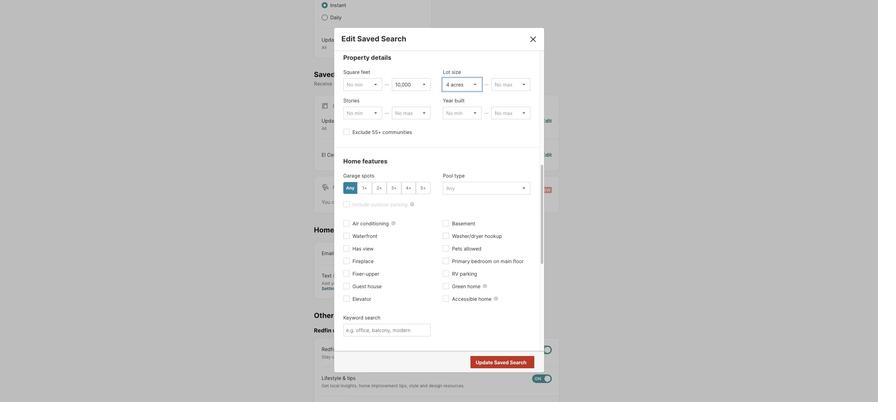 Task type: locate. For each thing, give the bounding box(es) containing it.
upper
[[366, 271, 380, 277]]

basement
[[452, 221, 476, 227]]

1 vertical spatial redfin
[[322, 347, 337, 353]]

to
[[338, 355, 343, 360], [427, 355, 431, 360]]

year built
[[443, 98, 465, 104]]

home
[[468, 284, 481, 290], [479, 296, 492, 302], [359, 384, 370, 389]]

spots
[[362, 173, 375, 179]]

home left the tours
[[314, 226, 334, 235]]

agent.
[[514, 355, 527, 360]]

e.g. office, balcony, modern text field
[[346, 328, 428, 334]]

Daily radio
[[322, 14, 328, 21]]

all
[[322, 45, 327, 50], [322, 126, 327, 131]]

on left main
[[494, 259, 500, 265]]

to left 'buy'
[[427, 355, 431, 360]]

tips,
[[399, 384, 408, 389]]

1 vertical spatial home
[[479, 296, 492, 302]]

0 horizontal spatial home
[[314, 226, 334, 235]]

search inside button
[[510, 360, 527, 366]]

preferred
[[414, 81, 435, 87]]

redfin up "stay"
[[322, 347, 337, 353]]

tours
[[336, 226, 354, 235]]

searching
[[410, 199, 433, 205]]

None checkbox
[[533, 375, 552, 384]]

for left sale
[[333, 103, 343, 109]]

Any radio
[[343, 182, 358, 194]]

2 vertical spatial update
[[476, 360, 493, 366]]

0 vertical spatial search
[[437, 81, 452, 87]]

guest house
[[353, 284, 382, 290]]

search
[[381, 34, 407, 43], [510, 360, 527, 366]]

update types all up property
[[322, 37, 353, 50]]

list box
[[343, 78, 382, 91], [392, 78, 431, 91], [443, 78, 482, 91], [492, 78, 531, 91], [343, 107, 382, 119], [392, 107, 431, 119], [443, 107, 482, 119], [492, 107, 531, 119], [443, 182, 531, 195]]

1 update types all from the top
[[322, 37, 353, 50]]

search inside dialog
[[365, 315, 381, 321]]

any
[[346, 186, 355, 191]]

your up settings
[[331, 281, 340, 286]]

0 vertical spatial redfin
[[314, 328, 332, 334]]

search up e.g. office, balcony, modern text field
[[365, 315, 381, 321]]

for for for sale
[[333, 103, 343, 109]]

elevator
[[353, 296, 372, 302]]

0 horizontal spatial your
[[331, 281, 340, 286]]

on inside saved searches receive timely notifications based on your preferred search filters.
[[395, 81, 401, 87]]

for left rent
[[333, 184, 343, 191]]

update down the daily 'radio'
[[322, 37, 339, 43]]

washer/dryer
[[452, 233, 484, 239]]

to right the up
[[338, 355, 343, 360]]

update left "with"
[[476, 360, 493, 366]]

receive
[[314, 81, 332, 87]]

1 vertical spatial all
[[322, 126, 327, 131]]

primary bedroom on main floor
[[452, 259, 524, 265]]

0 vertical spatial update
[[322, 37, 339, 43]]

for sale
[[333, 103, 356, 109]]

your left the preferred
[[402, 81, 412, 87]]

sell
[[446, 355, 453, 360]]

home for home tours
[[314, 226, 334, 235]]

searches up notifications at the left of the page
[[337, 70, 369, 79]]

has
[[353, 246, 362, 252]]

edit inside dialog
[[342, 34, 356, 43]]

parking down 3+ radio
[[391, 202, 408, 208]]

1 vertical spatial edit button
[[543, 151, 552, 159]]

timely
[[334, 81, 348, 87]]

0 vertical spatial edit
[[342, 34, 356, 43]]

0 vertical spatial for
[[333, 103, 343, 109]]

1 horizontal spatial searches
[[374, 199, 395, 205]]

search for update saved search
[[510, 360, 527, 366]]

0 horizontal spatial to
[[338, 355, 343, 360]]

redfin's
[[360, 355, 377, 360]]

1 horizontal spatial on
[[395, 81, 401, 87]]

1+ radio
[[358, 182, 372, 194]]

up
[[332, 355, 337, 360]]

tips
[[347, 376, 356, 382]]

2 edit button from the top
[[543, 151, 552, 159]]

redfin inside redfin news stay up to date on redfin's tools and features, how to buy or sell a home, and connect with an agent.
[[322, 347, 337, 353]]

1 horizontal spatial to
[[427, 355, 431, 360]]

&
[[343, 376, 346, 382]]

0 vertical spatial types
[[340, 37, 353, 43]]

all up el
[[322, 126, 327, 131]]

parking up green home
[[460, 271, 477, 277]]

house
[[368, 284, 382, 290]]

0 vertical spatial edit button
[[543, 117, 552, 131]]

0 vertical spatial update types all
[[322, 37, 353, 50]]

update inside button
[[476, 360, 493, 366]]

1 vertical spatial for
[[333, 184, 343, 191]]

search down lot at the right of page
[[437, 81, 452, 87]]

1 horizontal spatial and
[[420, 384, 428, 389]]

0 vertical spatial on
[[395, 81, 401, 87]]

1 vertical spatial types
[[340, 118, 353, 124]]

— for lot size
[[485, 82, 489, 87]]

instant
[[330, 2, 346, 8]]

update down for sale
[[322, 118, 339, 124]]

1 vertical spatial parking
[[460, 271, 477, 277]]

(sms)
[[333, 273, 347, 279]]

for
[[333, 103, 343, 109], [333, 184, 343, 191]]

types down for sale
[[340, 118, 353, 124]]

0 vertical spatial parking
[[391, 202, 408, 208]]

rent
[[344, 184, 357, 191]]

1 horizontal spatial search
[[437, 81, 452, 87]]

on for news
[[354, 355, 359, 360]]

0 horizontal spatial search
[[381, 34, 407, 43]]

fixer-upper
[[353, 271, 380, 277]]

1 horizontal spatial home
[[343, 158, 361, 165]]

cerrito
[[327, 152, 343, 158]]

on right date
[[354, 355, 359, 360]]

—
[[385, 82, 389, 87], [485, 82, 489, 87], [385, 110, 389, 116], [485, 110, 489, 116]]

None checkbox
[[533, 346, 552, 355]]

types up property
[[340, 37, 353, 43]]

0 horizontal spatial searches
[[337, 70, 369, 79]]

an
[[508, 355, 513, 360]]

0 vertical spatial all
[[322, 45, 327, 50]]

1 horizontal spatial search
[[510, 360, 527, 366]]

and
[[389, 355, 397, 360], [471, 355, 479, 360], [420, 384, 428, 389]]

parking
[[391, 202, 408, 208], [460, 271, 477, 277]]

exclude 55+ communities
[[353, 129, 412, 135]]

edit
[[342, 34, 356, 43], [543, 118, 552, 124], [543, 152, 552, 158]]

0 vertical spatial search
[[381, 34, 407, 43]]

update types all down for sale
[[322, 118, 353, 131]]

1 vertical spatial home
[[314, 226, 334, 235]]

home for green home
[[468, 284, 481, 290]]

update types all
[[322, 37, 353, 50], [322, 118, 353, 131]]

0 vertical spatial home
[[343, 158, 361, 165]]

all down the daily 'radio'
[[322, 45, 327, 50]]

how
[[417, 355, 425, 360]]

1 vertical spatial on
[[494, 259, 500, 265]]

in
[[372, 281, 376, 286]]

option group inside edit saved search dialog
[[343, 182, 431, 194]]

2 all from the top
[[322, 126, 327, 131]]

0 vertical spatial your
[[402, 81, 412, 87]]

home
[[343, 158, 361, 165], [314, 226, 334, 235]]

update saved search button
[[471, 356, 534, 369]]

1 vertical spatial search
[[510, 360, 527, 366]]

on inside redfin news stay up to date on redfin's tools and features, how to buy or sell a home, and connect with an agent.
[[354, 355, 359, 360]]

1 vertical spatial update types all
[[322, 118, 353, 131]]

include outdoor parking
[[353, 202, 408, 208]]

on right the based
[[395, 81, 401, 87]]

while
[[396, 199, 409, 205]]

lot
[[443, 69, 451, 75]]

searches
[[337, 70, 369, 79], [374, 199, 395, 205]]

home up "garage"
[[343, 158, 361, 165]]

redfin down other
[[314, 328, 332, 334]]

green
[[452, 284, 466, 290]]

and right tools
[[389, 355, 397, 360]]

home right insights,
[[359, 384, 370, 389]]

your inside saved searches receive timely notifications based on your preferred search filters.
[[402, 81, 412, 87]]

redfin news stay up to date on redfin's tools and features, how to buy or sell a home, and connect with an agent.
[[322, 347, 527, 360]]

saved inside saved searches receive timely notifications based on your preferred search filters.
[[314, 70, 335, 79]]

1 horizontal spatial your
[[402, 81, 412, 87]]

1 vertical spatial search
[[365, 315, 381, 321]]

green home
[[452, 284, 481, 290]]

2 vertical spatial on
[[354, 355, 359, 360]]

home inside edit saved search dialog
[[343, 158, 361, 165]]

4+ radio
[[402, 182, 416, 194]]

washer/dryer hookup
[[452, 233, 502, 239]]

home up the accessible home
[[468, 284, 481, 290]]

option group containing any
[[343, 182, 431, 194]]

2 to from the left
[[427, 355, 431, 360]]

redfin for redfin updates
[[314, 328, 332, 334]]

improvement
[[372, 384, 398, 389]]

your
[[402, 81, 412, 87], [331, 281, 340, 286]]

emails
[[336, 312, 358, 320]]

0 horizontal spatial on
[[354, 355, 359, 360]]

edit saved search element
[[342, 34, 522, 43]]

0 vertical spatial searches
[[337, 70, 369, 79]]

guest
[[353, 284, 366, 290]]

saved
[[357, 34, 380, 43], [314, 70, 335, 79], [358, 199, 372, 205], [494, 360, 509, 366]]

el
[[322, 152, 326, 158]]

results
[[510, 360, 526, 366]]

features
[[363, 158, 388, 165]]

2 horizontal spatial on
[[494, 259, 500, 265]]

rv parking
[[452, 271, 477, 277]]

text (sms)
[[322, 273, 347, 279]]

2 for from the top
[[333, 184, 343, 191]]

searches down 2+ radio
[[374, 199, 395, 205]]

square feet
[[343, 69, 370, 75]]

communities
[[383, 129, 412, 135]]

0 horizontal spatial search
[[365, 315, 381, 321]]

2 update types all from the top
[[322, 118, 353, 131]]

accessible home
[[452, 296, 492, 302]]

conditioning
[[360, 221, 389, 227]]

primary
[[452, 259, 470, 265]]

1 for from the top
[[333, 103, 343, 109]]

and right "style"
[[420, 384, 428, 389]]

bedroom
[[472, 259, 492, 265]]

edit button
[[543, 117, 552, 131], [543, 151, 552, 159]]

1 types from the top
[[340, 37, 353, 43]]

2 vertical spatial home
[[359, 384, 370, 389]]

1 edit button from the top
[[543, 117, 552, 131]]

0 horizontal spatial parking
[[391, 202, 408, 208]]

and right home,
[[471, 355, 479, 360]]

1 to from the left
[[338, 355, 343, 360]]

0 vertical spatial home
[[468, 284, 481, 290]]

garage
[[343, 173, 360, 179]]

home right accessible
[[479, 296, 492, 302]]

news
[[338, 347, 350, 353]]

option group
[[343, 182, 431, 194]]

edit saved search
[[342, 34, 407, 43]]



Task type: describe. For each thing, give the bounding box(es) containing it.
sale
[[344, 103, 356, 109]]

built
[[455, 98, 465, 104]]

resources.
[[444, 384, 465, 389]]

exclude
[[353, 129, 371, 135]]

include
[[353, 202, 370, 208]]

settings
[[322, 286, 340, 291]]

accessible
[[452, 296, 477, 302]]

allowed
[[464, 246, 482, 252]]

lot size
[[443, 69, 461, 75]]

air
[[353, 221, 359, 227]]

or
[[441, 355, 445, 360]]

home for accessible home
[[479, 296, 492, 302]]

notifications
[[349, 81, 378, 87]]

features,
[[398, 355, 416, 360]]

insights,
[[341, 384, 358, 389]]

local
[[330, 384, 340, 389]]

keyword search
[[343, 315, 381, 321]]

garage spots
[[343, 173, 375, 179]]

filters.
[[454, 81, 468, 87]]

redfin for redfin news stay up to date on redfin's tools and features, how to buy or sell a home, and connect with an agent.
[[322, 347, 337, 353]]

2 types from the top
[[340, 118, 353, 124]]

55+
[[372, 129, 381, 135]]

pets
[[452, 246, 463, 252]]

lifestyle
[[322, 376, 341, 382]]

pool
[[443, 173, 453, 179]]

fireplace
[[353, 259, 374, 265]]

pool type
[[443, 173, 465, 179]]

view
[[363, 246, 374, 252]]

you
[[322, 199, 331, 205]]

design
[[429, 384, 443, 389]]

home for home features
[[343, 158, 361, 165]]

1 horizontal spatial parking
[[460, 271, 477, 277]]

property details
[[343, 54, 392, 61]]

year
[[443, 98, 453, 104]]

for rent
[[333, 184, 357, 191]]

saved inside button
[[494, 360, 509, 366]]

2+
[[377, 186, 382, 191]]

— for square feet
[[385, 82, 389, 87]]

daily
[[330, 14, 342, 21]]

account settings
[[322, 281, 395, 291]]

5+ radio
[[416, 182, 431, 194]]

stories
[[343, 98, 360, 104]]

Instant radio
[[322, 2, 328, 8]]

3+
[[391, 186, 397, 191]]

hookup
[[485, 233, 502, 239]]

redfin updates
[[314, 328, 355, 334]]

account settings link
[[322, 281, 395, 291]]

update saved search
[[476, 360, 527, 366]]

home inside lifestyle & tips get local insights, home improvement tips, style and design resources.
[[359, 384, 370, 389]]

3+ radio
[[387, 182, 402, 194]]

no results
[[502, 360, 526, 366]]

— for year built
[[485, 110, 489, 116]]

connect
[[480, 355, 497, 360]]

for for for rent
[[333, 184, 343, 191]]

home tours
[[314, 226, 354, 235]]

date
[[344, 355, 353, 360]]

5+
[[421, 186, 426, 191]]

main
[[501, 259, 512, 265]]

and inside lifestyle & tips get local insights, home improvement tips, style and design resources.
[[420, 384, 428, 389]]

1 vertical spatial searches
[[374, 199, 395, 205]]

details
[[371, 54, 392, 61]]

other emails
[[314, 312, 358, 320]]

can
[[332, 199, 340, 205]]

test
[[345, 152, 355, 158]]

searches inside saved searches receive timely notifications based on your preferred search filters.
[[337, 70, 369, 79]]

get
[[322, 384, 329, 389]]

for
[[434, 199, 440, 205]]

on inside edit saved search dialog
[[494, 259, 500, 265]]

2 horizontal spatial and
[[471, 355, 479, 360]]

1 vertical spatial edit
[[543, 118, 552, 124]]

search inside saved searches receive timely notifications based on your preferred search filters.
[[437, 81, 452, 87]]

property
[[343, 54, 370, 61]]

1 vertical spatial update
[[322, 118, 339, 124]]

add your phone number in
[[322, 281, 377, 286]]

saved searches receive timely notifications based on your preferred search filters.
[[314, 70, 468, 87]]

0 horizontal spatial and
[[389, 355, 397, 360]]

stay
[[322, 355, 331, 360]]

type
[[455, 173, 465, 179]]

1 vertical spatial your
[[331, 281, 340, 286]]

1
[[356, 152, 358, 158]]

feet
[[361, 69, 370, 75]]

edit saved search dialog
[[334, 28, 544, 373]]

number
[[355, 281, 371, 286]]

el cerrito test 1
[[322, 152, 358, 158]]

has view
[[353, 246, 374, 252]]

on for searches
[[395, 81, 401, 87]]

home,
[[458, 355, 470, 360]]

buy
[[432, 355, 439, 360]]

2 vertical spatial edit
[[543, 152, 552, 158]]

outdoor
[[371, 202, 389, 208]]

no
[[502, 360, 509, 366]]

based
[[379, 81, 393, 87]]

1+
[[362, 186, 367, 191]]

— for stories
[[385, 110, 389, 116]]

2+ radio
[[372, 182, 387, 194]]

1 all from the top
[[322, 45, 327, 50]]

search for edit saved search
[[381, 34, 407, 43]]

size
[[452, 69, 461, 75]]



Task type: vqa. For each thing, say whether or not it's contained in the screenshot.


